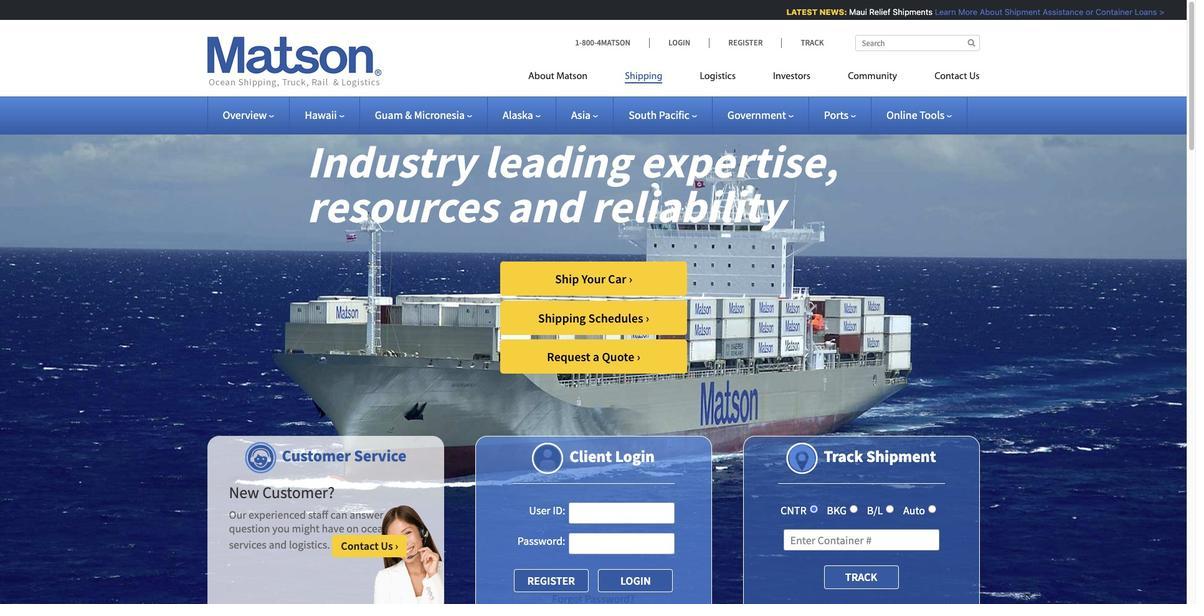 Task type: locate. For each thing, give the bounding box(es) containing it.
› right quote
[[637, 349, 640, 364]]

us inside "link"
[[381, 539, 393, 553]]

1 vertical spatial contact
[[341, 539, 379, 553]]

request
[[547, 349, 590, 364]]

schedules
[[588, 310, 643, 326]]

track button
[[824, 566, 899, 589]]

customer
[[282, 445, 351, 466]]

shipping inside top menu navigation
[[625, 72, 663, 82]]

guam & micronesia
[[375, 108, 465, 122]]

register link down password:
[[514, 569, 589, 593]]

1 vertical spatial about
[[528, 72, 554, 82]]

0 vertical spatial register
[[728, 37, 763, 48]]

Auto radio
[[928, 505, 936, 513]]

› right car
[[629, 271, 632, 287]]

password:
[[518, 534, 565, 548]]

contact us ›
[[341, 539, 398, 553]]

4matson
[[597, 37, 630, 48]]

shipment left assistance
[[1003, 7, 1039, 17]]

› right schedules
[[646, 310, 649, 326]]

shipping up south
[[625, 72, 663, 82]]

0 horizontal spatial contact
[[341, 539, 379, 553]]

new
[[229, 482, 259, 503]]

about right more
[[978, 7, 1000, 17]]

maui
[[847, 7, 865, 17]]

register link up top menu navigation
[[709, 37, 781, 48]]

us for contact us ›
[[381, 539, 393, 553]]

0 horizontal spatial shipping
[[538, 310, 586, 326]]

more
[[956, 7, 976, 17]]

us
[[969, 72, 980, 82], [381, 539, 393, 553]]

1 vertical spatial shipment
[[866, 446, 936, 467]]

0 vertical spatial register link
[[709, 37, 781, 48]]

you
[[272, 521, 290, 536]]

shipment
[[1003, 7, 1039, 17], [866, 446, 936, 467]]

shipping up the request
[[538, 310, 586, 326]]

might
[[292, 521, 320, 536]]

register link
[[709, 37, 781, 48], [514, 569, 589, 593]]

track shipment
[[824, 446, 936, 467]]

login right client
[[615, 446, 655, 467]]

0 horizontal spatial register link
[[514, 569, 589, 593]]

industry leading expertise, resources and reliability
[[307, 133, 838, 235]]

answer
[[350, 508, 384, 522]]

1 horizontal spatial shipping
[[625, 72, 663, 82]]

about left matson
[[528, 72, 554, 82]]

auto
[[903, 503, 925, 518]]

south pacific
[[629, 108, 690, 122]]

register down password:
[[527, 574, 575, 588]]

User ID: text field
[[568, 503, 674, 524]]

request a quote › link
[[500, 340, 687, 374]]

login
[[668, 37, 690, 48], [615, 446, 655, 467]]

new customer?
[[229, 482, 335, 503]]

shipping inside 'link'
[[538, 310, 586, 326]]

expertise,
[[640, 133, 838, 190]]

us inside top menu navigation
[[969, 72, 980, 82]]

register
[[728, 37, 763, 48], [527, 574, 575, 588]]

0 vertical spatial shipping
[[625, 72, 663, 82]]

login up shipping link
[[668, 37, 690, 48]]

0 vertical spatial shipment
[[1003, 7, 1039, 17]]

shipment up b/l radio
[[866, 446, 936, 467]]

1-
[[575, 37, 582, 48]]

loans
[[1133, 7, 1155, 17]]

ocean
[[361, 521, 389, 536]]

your
[[582, 271, 606, 287]]

any
[[386, 508, 403, 522]]

services and
[[229, 538, 287, 552]]

ports link
[[824, 108, 856, 122]]

about
[[978, 7, 1000, 17], [528, 72, 554, 82]]

track down 'enter container #' "text field"
[[845, 570, 877, 585]]

1 vertical spatial us
[[381, 539, 393, 553]]

track up bkg radio
[[824, 446, 863, 467]]

1 vertical spatial shipping
[[538, 310, 586, 326]]

None search field
[[855, 35, 980, 51]]

track
[[801, 37, 824, 48], [824, 446, 863, 467], [845, 570, 877, 585]]

learn
[[933, 7, 954, 17]]

search image
[[968, 39, 975, 47]]

track for track link
[[801, 37, 824, 48]]

1 vertical spatial login
[[615, 446, 655, 467]]

learn more about shipment assistance or container loans > link
[[933, 7, 1162, 17]]

contact inside "link"
[[341, 539, 379, 553]]

1 horizontal spatial register
[[728, 37, 763, 48]]

overview link
[[223, 108, 274, 122]]

matson
[[556, 72, 588, 82]]

None button
[[598, 569, 673, 593]]

government
[[728, 108, 786, 122]]

track inside button
[[845, 570, 877, 585]]

0 horizontal spatial register
[[527, 574, 575, 588]]

&
[[405, 108, 412, 122]]

contact us
[[935, 72, 980, 82]]

1 horizontal spatial contact
[[935, 72, 967, 82]]

› inside "link"
[[395, 539, 398, 553]]

0 vertical spatial us
[[969, 72, 980, 82]]

request a quote ›
[[547, 349, 640, 364]]

contact inside top menu navigation
[[935, 72, 967, 82]]

1 vertical spatial register link
[[514, 569, 589, 593]]

contact up tools
[[935, 72, 967, 82]]

us down the search icon on the top
[[969, 72, 980, 82]]

us for contact us
[[969, 72, 980, 82]]

asia link
[[571, 108, 598, 122]]

contact down on
[[341, 539, 379, 553]]

shipping for shipping
[[625, 72, 663, 82]]

investors
[[773, 72, 811, 82]]

staff
[[308, 508, 328, 522]]

1 horizontal spatial shipment
[[1003, 7, 1039, 17]]

0 horizontal spatial shipment
[[866, 446, 936, 467]]

2 vertical spatial track
[[845, 570, 877, 585]]

0 horizontal spatial us
[[381, 539, 393, 553]]

0 horizontal spatial about
[[528, 72, 554, 82]]

hawaii
[[305, 108, 337, 122]]

quote
[[602, 349, 634, 364]]

› down any
[[395, 539, 398, 553]]

us down ocean in the bottom left of the page
[[381, 539, 393, 553]]

0 vertical spatial track
[[801, 37, 824, 48]]

shipping
[[625, 72, 663, 82], [538, 310, 586, 326]]

1 vertical spatial track
[[824, 446, 863, 467]]

industry
[[307, 133, 475, 190]]

bkg
[[827, 503, 847, 518]]

ship your car ›
[[555, 271, 632, 287]]

service
[[354, 445, 406, 466]]

register up top menu navigation
[[728, 37, 763, 48]]

and
[[507, 178, 582, 235]]

BKG radio
[[850, 505, 858, 513]]

micronesia
[[414, 108, 465, 122]]

›
[[629, 271, 632, 287], [646, 310, 649, 326], [637, 349, 640, 364], [395, 539, 398, 553]]

1 horizontal spatial us
[[969, 72, 980, 82]]

0 horizontal spatial login
[[615, 446, 655, 467]]

leading
[[484, 133, 631, 190]]

0 vertical spatial about
[[978, 7, 1000, 17]]

alaska link
[[503, 108, 541, 122]]

1 vertical spatial register
[[527, 574, 575, 588]]

0 vertical spatial login
[[668, 37, 690, 48]]

0 vertical spatial contact
[[935, 72, 967, 82]]

guam & micronesia link
[[375, 108, 472, 122]]

track for track shipment
[[824, 446, 863, 467]]

ports
[[824, 108, 849, 122]]

track for "track" button
[[845, 570, 877, 585]]

shipping schedules › link
[[500, 301, 687, 335]]

>
[[1157, 7, 1162, 17]]

logistics link
[[681, 65, 754, 91]]

track down latest
[[801, 37, 824, 48]]

1 horizontal spatial about
[[978, 7, 1000, 17]]

blue matson logo with ocean, shipping, truck, rail and logistics written beneath it. image
[[207, 37, 382, 88]]

user
[[529, 503, 551, 518]]



Task type: vqa. For each thing, say whether or not it's contained in the screenshot.
2nd 11:00am, from the bottom of the "section" containing Port Information
no



Task type: describe. For each thing, give the bounding box(es) containing it.
assistance
[[1041, 7, 1082, 17]]

cntr
[[781, 503, 807, 518]]

Enter Container # text field
[[783, 530, 939, 551]]

login link
[[649, 37, 709, 48]]

ship your car › link
[[500, 262, 687, 296]]

community link
[[829, 65, 916, 91]]

shipping for shipping schedules ›
[[538, 310, 586, 326]]

b/l
[[867, 503, 883, 518]]

contact us › link
[[332, 535, 407, 557]]

overview
[[223, 108, 267, 122]]

tools
[[920, 108, 945, 122]]

south
[[629, 108, 657, 122]]

alaska
[[503, 108, 533, 122]]

shipments
[[891, 7, 931, 17]]

1-800-4matson
[[575, 37, 630, 48]]

1-800-4matson link
[[575, 37, 649, 48]]

top menu navigation
[[528, 65, 980, 91]]

news:
[[818, 7, 845, 17]]

relief
[[867, 7, 889, 17]]

investors link
[[754, 65, 829, 91]]

south pacific link
[[629, 108, 697, 122]]

id:
[[553, 503, 565, 518]]

community
[[848, 72, 897, 82]]

logistics.
[[289, 538, 330, 552]]

1 horizontal spatial register link
[[709, 37, 781, 48]]

a
[[593, 349, 599, 364]]

question
[[229, 521, 270, 536]]

container
[[1094, 7, 1131, 17]]

800-
[[582, 37, 597, 48]]

image of smiling customer service agent ready to help. image
[[373, 505, 444, 604]]

car
[[608, 271, 626, 287]]

Password: password field
[[568, 533, 674, 554]]

can
[[331, 508, 347, 522]]

online tools
[[887, 108, 945, 122]]

CNTR radio
[[810, 505, 818, 513]]

contact us link
[[916, 65, 980, 91]]

› inside 'link'
[[646, 310, 649, 326]]

customer?
[[262, 482, 335, 503]]

experienced
[[249, 508, 306, 522]]

latest
[[785, 7, 816, 17]]

client
[[570, 446, 612, 467]]

shipping schedules ›
[[538, 310, 649, 326]]

government link
[[728, 108, 794, 122]]

contact for contact us ›
[[341, 539, 379, 553]]

about matson link
[[528, 65, 606, 91]]

hawaii link
[[305, 108, 344, 122]]

resources
[[307, 178, 498, 235]]

Search search field
[[855, 35, 980, 51]]

shipping link
[[606, 65, 681, 91]]

reliability
[[591, 178, 784, 235]]

customer service
[[282, 445, 406, 466]]

ship
[[555, 271, 579, 287]]

track link
[[781, 37, 824, 48]]

guam
[[375, 108, 403, 122]]

or
[[1084, 7, 1092, 17]]

contact for contact us
[[935, 72, 967, 82]]

1 horizontal spatial login
[[668, 37, 690, 48]]

online
[[887, 108, 917, 122]]

latest news: maui relief shipments learn more about shipment assistance or container loans >
[[785, 7, 1162, 17]]

logistics
[[700, 72, 736, 82]]

about matson
[[528, 72, 588, 82]]

B/L radio
[[886, 505, 894, 513]]

our
[[229, 508, 246, 522]]

about inside top menu navigation
[[528, 72, 554, 82]]

asia
[[571, 108, 591, 122]]

on
[[347, 521, 359, 536]]

have
[[322, 521, 344, 536]]

user id:
[[529, 503, 565, 518]]

client login
[[570, 446, 655, 467]]



